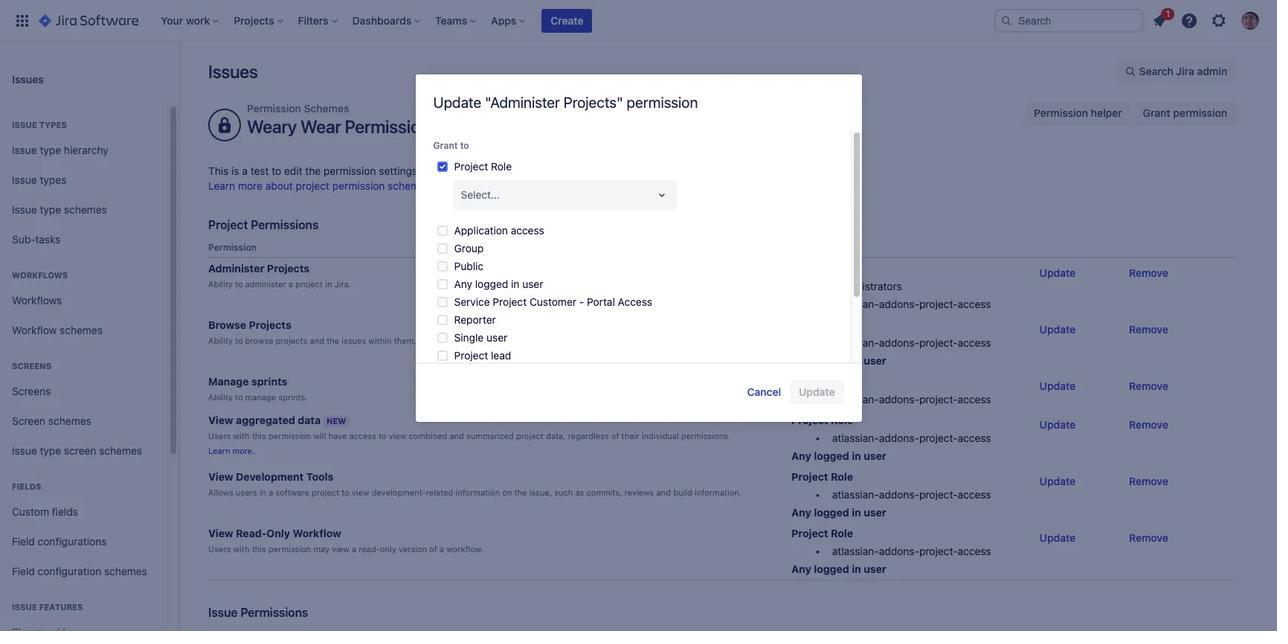 Task type: describe. For each thing, give the bounding box(es) containing it.
any for tools
[[792, 506, 812, 519]]

sprints.
[[279, 392, 308, 402]]

view aggregated data new users with this permission will have access to view combined and summarized project data, regardless of their individual permissions. learn more.
[[208, 414, 731, 456]]

search
[[1140, 65, 1174, 77]]

grant for grant permission
[[1144, 106, 1171, 119]]

issue for issue types
[[12, 173, 37, 186]]

issue types link
[[6, 165, 161, 195]]

software
[[276, 488, 310, 497]]

grant permission
[[1144, 106, 1228, 119]]

issue type hierarchy link
[[6, 135, 161, 165]]

addons- inside the project role administrators atlassian-addons-project-access
[[880, 298, 920, 310]]

atlassian- for browse projects
[[833, 336, 880, 349]]

project role atlassian-addons-project-access
[[792, 375, 992, 406]]

field configurations link
[[6, 527, 161, 557]]

admin permission schemes image
[[210, 110, 240, 140]]

view for read-
[[208, 527, 233, 540]]

addons- for browse projects
[[880, 336, 920, 349]]

project inside view development tools allows users in a software project to view development-related information on the issue, such as commits, reviews and build information.
[[312, 488, 339, 497]]

update button for manage sprints
[[1031, 374, 1085, 398]]

their
[[622, 431, 640, 441]]

features
[[39, 602, 83, 612]]

role inside update "administer projects" permission "dialog"
[[491, 160, 512, 172]]

project inside administer projects ability to administer a project in jira.
[[296, 279, 323, 289]]

build
[[674, 488, 693, 497]]

within
[[369, 336, 392, 345]]

this
[[208, 164, 229, 177]]

"administer
[[485, 94, 560, 111]]

may
[[314, 544, 330, 554]]

and inside view aggregated data new users with this permission will have access to view combined and summarized project data, regardless of their individual permissions. learn more.
[[450, 431, 464, 441]]

is
[[232, 164, 239, 177]]

reviews
[[625, 488, 654, 497]]

update for administer projects
[[1040, 267, 1076, 279]]

workflows group
[[6, 255, 161, 350]]

fields group
[[6, 466, 161, 591]]

browse projects ability to browse projects and the issues within them.
[[208, 319, 416, 345]]

issue type screen schemes
[[12, 444, 142, 457]]

jira
[[1177, 65, 1195, 77]]

field for field configurations
[[12, 535, 35, 547]]

schemes inside screen schemes 'link'
[[48, 414, 91, 427]]

to inside the this is a test to edit the permission settings of the weary wear project learn more about project permission schemes.
[[272, 164, 281, 177]]

view inside view development tools allows users in a software project to view development-related information on the issue, such as commits, reviews and build information.
[[352, 488, 370, 497]]

none text field inside update "administer projects" permission "dialog"
[[461, 187, 464, 202]]

search jira admin image
[[1125, 65, 1137, 77]]

workflow inside view read-only workflow users with this permission may view a read-only version of a workflow.
[[293, 527, 341, 540]]

more.
[[233, 446, 255, 456]]

project- for view aggregated data
[[920, 432, 958, 444]]

have
[[329, 431, 347, 441]]

field configuration schemes
[[12, 565, 147, 577]]

in inside view development tools allows users in a software project to view development-related information on the issue, such as commits, reviews and build information.
[[260, 488, 266, 497]]

schemes inside field configuration schemes link
[[104, 565, 147, 577]]

issue type screen schemes link
[[6, 436, 161, 466]]

lead
[[491, 349, 512, 361]]

hierarchy
[[64, 143, 109, 156]]

atlassian- inside the project role administrators atlassian-addons-project-access
[[833, 298, 880, 310]]

aggregated
[[236, 414, 295, 427]]

information
[[456, 488, 500, 497]]

role for view development tools
[[831, 470, 854, 483]]

permission for permission schemes weary wear permission scheme
[[247, 102, 301, 115]]

open image
[[653, 186, 671, 204]]

only
[[267, 527, 290, 540]]

logged for only
[[814, 563, 850, 575]]

permission for permission
[[208, 242, 257, 253]]

sub-
[[12, 233, 35, 245]]

manage
[[245, 392, 276, 402]]

select...
[[461, 188, 500, 201]]

user for view read-only workflow
[[864, 563, 887, 575]]

cancel
[[748, 386, 782, 398]]

screens for screens 'link'
[[12, 384, 51, 397]]

grant permission button
[[1135, 101, 1237, 125]]

issue for issue type hierarchy
[[12, 143, 37, 156]]

create
[[551, 14, 584, 26]]

the inside view development tools allows users in a software project to view development-related information on the issue, such as commits, reviews and build information.
[[515, 488, 527, 497]]

project inside the project role administrators atlassian-addons-project-access
[[792, 262, 829, 275]]

manage sprints ability to manage sprints.
[[208, 375, 308, 402]]

update button for administer projects
[[1031, 261, 1085, 285]]

role for browse projects
[[831, 319, 854, 331]]

project down edit
[[296, 179, 330, 192]]

permissions for project permissions
[[251, 218, 319, 231]]

view inside view aggregated data new users with this permission will have access to view combined and summarized project data, regardless of their individual permissions. learn more.
[[389, 431, 407, 441]]

this for read-
[[252, 544, 266, 554]]

single
[[454, 331, 484, 344]]

in inside administer projects ability to administer a project in jira.
[[325, 279, 332, 289]]

will
[[314, 431, 326, 441]]

permission inside view aggregated data new users with this permission will have access to view combined and summarized project data, regardless of their individual permissions. learn more.
[[269, 431, 311, 441]]

project role
[[454, 160, 512, 172]]

application
[[454, 224, 508, 236]]

the up learn more about project permission schemes. 'link'
[[305, 164, 321, 177]]

create button
[[542, 9, 593, 32]]

remove for browse projects
[[1130, 323, 1169, 336]]

remove button for view development tools
[[1121, 470, 1178, 494]]

update for browse projects
[[1040, 323, 1076, 336]]

of inside view aggregated data new users with this permission will have access to view combined and summarized project data, regardless of their individual permissions. learn more.
[[612, 431, 620, 441]]

a inside the this is a test to edit the permission settings of the weary wear project learn more about project permission schemes.
[[242, 164, 248, 177]]

2 project role atlassian-addons-project-access any logged in user from the top
[[792, 414, 992, 462]]

issues
[[342, 336, 366, 345]]

to inside administer projects ability to administer a project in jira.
[[235, 279, 243, 289]]

to inside view development tools allows users in a software project to view development-related information on the issue, such as commits, reviews and build information.
[[342, 488, 350, 497]]

permission up settings
[[345, 116, 430, 137]]

with for aggregated
[[233, 431, 250, 441]]

admin
[[1198, 65, 1228, 77]]

user for browse projects
[[864, 354, 887, 367]]

weary inside the this is a test to edit the permission settings of the weary wear project learn more about project permission schemes.
[[451, 164, 482, 177]]

update button for browse projects
[[1031, 318, 1085, 342]]

combined
[[409, 431, 447, 441]]

cancel button
[[739, 380, 790, 404]]

screen
[[12, 414, 46, 427]]

permission inside "dialog"
[[627, 94, 698, 111]]

workflows for workflows "group"
[[12, 270, 68, 280]]

any inside application access group public any logged in user service project customer - portal access reporter single user project lead
[[454, 277, 473, 290]]

regardless
[[568, 431, 609, 441]]

screens group
[[6, 345, 161, 470]]

a left workflow.
[[440, 544, 444, 554]]

learn more about project permission schemes. link
[[208, 179, 434, 192]]

screen schemes link
[[6, 406, 161, 436]]

search jira admin
[[1140, 65, 1228, 77]]

view development tools allows users in a software project to view development-related information on the issue, such as commits, reviews and build information.
[[208, 470, 742, 497]]

screen schemes
[[12, 414, 91, 427]]

weary inside permission schemes weary wear permission scheme
[[247, 116, 297, 137]]

projects"
[[564, 94, 623, 111]]

update for view development tools
[[1040, 475, 1076, 488]]

new
[[327, 416, 346, 426]]

sub-tasks
[[12, 233, 61, 245]]

this for aggregated
[[252, 431, 266, 441]]

tools
[[306, 470, 334, 483]]

issue permissions
[[208, 606, 308, 619]]

1
[[1167, 8, 1171, 19]]

to inside browse projects ability to browse projects and the issues within them.
[[235, 336, 243, 345]]

type for schemes
[[40, 203, 61, 216]]

Search field
[[995, 9, 1144, 32]]

a inside view development tools allows users in a software project to view development-related information on the issue, such as commits, reviews and build information.
[[269, 488, 273, 497]]

project role atlassian-addons-project-access any logged in user for development
[[792, 470, 992, 519]]

role for administer projects
[[831, 262, 854, 275]]

workflow schemes
[[12, 323, 103, 336]]

custom fields
[[12, 505, 78, 518]]

to inside view aggregated data new users with this permission will have access to view combined and summarized project data, regardless of their individual permissions. learn more.
[[379, 431, 387, 441]]

create banner
[[0, 0, 1278, 42]]

remove button for administer projects
[[1121, 261, 1178, 285]]

project role atlassian-addons-project-access any logged in user for read-
[[792, 527, 992, 575]]

settings
[[379, 164, 418, 177]]

browse
[[245, 336, 274, 345]]

as
[[576, 488, 585, 497]]

group
[[454, 242, 484, 254]]

user for view development tools
[[864, 506, 887, 519]]

-
[[580, 295, 584, 308]]

addons- for view aggregated data
[[880, 432, 920, 444]]

administer
[[208, 262, 265, 275]]

portal
[[587, 295, 615, 308]]



Task type: vqa. For each thing, say whether or not it's contained in the screenshot.
Workflow schemes LINK
yes



Task type: locate. For each thing, give the bounding box(es) containing it.
issue inside screens group
[[12, 444, 37, 457]]

schemes down 'workflows' link on the left
[[60, 323, 103, 336]]

on
[[503, 488, 512, 497]]

view left development- on the left bottom of the page
[[352, 488, 370, 497]]

ability for manage sprints
[[208, 392, 233, 402]]

of up 'schemes.'
[[420, 164, 430, 177]]

a right the is
[[242, 164, 248, 177]]

6 remove button from the top
[[1121, 526, 1178, 550]]

1 vertical spatial grant
[[434, 140, 458, 151]]

to inside manage sprints ability to manage sprints.
[[235, 392, 243, 402]]

project- inside project role atlassian-addons-project-access
[[920, 393, 958, 406]]

the left issues
[[327, 336, 339, 345]]

remove button for view read-only workflow
[[1121, 526, 1178, 550]]

0 vertical spatial workflows
[[12, 270, 68, 280]]

a down development
[[269, 488, 273, 497]]

a left read-
[[352, 544, 357, 554]]

1 horizontal spatial view
[[352, 488, 370, 497]]

0 horizontal spatial grant
[[434, 140, 458, 151]]

4 project- from the top
[[920, 432, 958, 444]]

3 addons- from the top
[[880, 393, 920, 406]]

primary element
[[9, 0, 995, 41]]

field down custom
[[12, 535, 35, 547]]

of inside the this is a test to edit the permission settings of the weary wear project learn more about project permission schemes.
[[420, 164, 430, 177]]

5 remove button from the top
[[1121, 470, 1178, 494]]

wear inside the this is a test to edit the permission settings of the weary wear project learn more about project permission schemes.
[[484, 164, 509, 177]]

about
[[266, 179, 293, 192]]

project- for view read-only workflow
[[920, 545, 958, 558]]

screens down workflow schemes
[[12, 361, 52, 371]]

1 ability from the top
[[208, 279, 233, 289]]

1 horizontal spatial grant
[[1144, 106, 1171, 119]]

1 type from the top
[[40, 143, 61, 156]]

the inside browse projects ability to browse projects and the issues within them.
[[327, 336, 339, 345]]

update button
[[1031, 261, 1085, 285], [1031, 318, 1085, 342], [1031, 374, 1085, 398], [1031, 413, 1085, 437], [1031, 470, 1085, 494], [1031, 526, 1085, 550]]

ability inside manage sprints ability to manage sprints.
[[208, 392, 233, 402]]

issue for issue type schemes
[[12, 203, 37, 216]]

update button for view read-only workflow
[[1031, 526, 1085, 550]]

view inside view aggregated data new users with this permission will have access to view combined and summarized project data, regardless of their individual permissions. learn more.
[[208, 414, 233, 427]]

administrators
[[833, 280, 903, 293]]

field
[[12, 535, 35, 547], [12, 565, 35, 577]]

jira software image
[[39, 12, 139, 29], [39, 12, 139, 29]]

individual
[[642, 431, 679, 441]]

permission
[[247, 102, 301, 115], [1035, 106, 1089, 119], [345, 116, 430, 137], [208, 242, 257, 253]]

data
[[298, 414, 321, 427]]

3 remove button from the top
[[1121, 374, 1178, 398]]

permission right admin permission schemes image
[[247, 102, 301, 115]]

2 with from the top
[[233, 544, 250, 554]]

2 addons- from the top
[[880, 336, 920, 349]]

4 atlassian- from the top
[[833, 432, 880, 444]]

2 this from the top
[[252, 544, 266, 554]]

2 vertical spatial ability
[[208, 392, 233, 402]]

summarized
[[467, 431, 514, 441]]

grant for grant to
[[434, 140, 458, 151]]

a right 'administer'
[[289, 279, 293, 289]]

permission left helper
[[1035, 106, 1089, 119]]

project down '"administer'
[[512, 164, 546, 177]]

screens
[[12, 361, 52, 371], [12, 384, 51, 397]]

issue types
[[12, 173, 66, 186]]

fields
[[12, 482, 41, 491]]

0 vertical spatial wear
[[301, 116, 341, 137]]

issue for issue type screen schemes
[[12, 444, 37, 457]]

4 update button from the top
[[1031, 413, 1085, 437]]

type for screen
[[40, 444, 61, 457]]

0 vertical spatial grant
[[1144, 106, 1171, 119]]

project inside project role atlassian-addons-project-access
[[792, 375, 829, 388]]

edit
[[284, 164, 303, 177]]

project left data,
[[516, 431, 544, 441]]

schemes.
[[388, 179, 434, 192]]

project role atlassian-addons-project-access any logged in user for projects
[[792, 319, 992, 367]]

browse
[[208, 319, 246, 331]]

permission helper
[[1035, 106, 1123, 119]]

2 remove from the top
[[1130, 323, 1169, 336]]

remove button for manage sprints
[[1121, 374, 1178, 398]]

grant
[[1144, 106, 1171, 119], [434, 140, 458, 151]]

issue types group
[[6, 104, 161, 259]]

0 vertical spatial projects
[[267, 262, 310, 275]]

permission inside button
[[1174, 106, 1228, 119]]

remove for manage sprints
[[1130, 380, 1169, 392]]

0 vertical spatial weary
[[247, 116, 297, 137]]

project inside view aggregated data new users with this permission will have access to view combined and summarized project data, regardless of their individual permissions. learn more.
[[516, 431, 544, 441]]

2 workflows from the top
[[12, 294, 62, 306]]

field up issue features
[[12, 565, 35, 577]]

0 vertical spatial view
[[208, 414, 233, 427]]

atlassian- for view read-only workflow
[[833, 545, 880, 558]]

remove for view aggregated data
[[1130, 418, 1169, 431]]

permission right projects"
[[627, 94, 698, 111]]

logged inside application access group public any logged in user service project customer - portal access reporter single user project lead
[[475, 277, 509, 290]]

users
[[236, 488, 257, 497]]

this inside view read-only workflow users with this permission may view a read-only version of a workflow.
[[252, 544, 266, 554]]

learn inside view aggregated data new users with this permission will have access to view combined and summarized project data, regardless of their individual permissions. learn more.
[[208, 446, 230, 456]]

helper
[[1092, 106, 1123, 119]]

0 vertical spatial field
[[12, 535, 35, 547]]

1 vertical spatial view
[[352, 488, 370, 497]]

1 vertical spatial view
[[208, 470, 233, 483]]

with inside view aggregated data new users with this permission will have access to view combined and summarized project data, regardless of their individual permissions. learn more.
[[233, 431, 250, 441]]

remove for view read-only workflow
[[1130, 531, 1169, 544]]

screens inside 'link'
[[12, 384, 51, 397]]

update button for view aggregated data
[[1031, 413, 1085, 437]]

to
[[460, 140, 469, 151], [272, 164, 281, 177], [235, 279, 243, 289], [235, 336, 243, 345], [235, 392, 243, 402], [379, 431, 387, 441], [342, 488, 350, 497]]

0 vertical spatial of
[[420, 164, 430, 177]]

learn more. link
[[208, 445, 255, 457]]

0 horizontal spatial and
[[310, 336, 324, 345]]

1 screens from the top
[[12, 361, 52, 371]]

any for only
[[792, 563, 812, 575]]

with for read-
[[233, 544, 250, 554]]

permission inside button
[[1035, 106, 1089, 119]]

update button for view development tools
[[1031, 470, 1085, 494]]

weary up select...
[[451, 164, 482, 177]]

2 ability from the top
[[208, 336, 233, 345]]

2 learn from the top
[[208, 446, 230, 456]]

workflow up may
[[293, 527, 341, 540]]

project- for browse projects
[[920, 336, 958, 349]]

any for ability
[[792, 354, 812, 367]]

screens for screens group
[[12, 361, 52, 371]]

to right have
[[379, 431, 387, 441]]

3 project role atlassian-addons-project-access any logged in user from the top
[[792, 470, 992, 519]]

1 vertical spatial projects
[[249, 319, 292, 331]]

project role administrators atlassian-addons-project-access
[[792, 262, 992, 310]]

a inside administer projects ability to administer a project in jira.
[[289, 279, 293, 289]]

ability inside browse projects ability to browse projects and the issues within them.
[[208, 336, 233, 345]]

3 atlassian- from the top
[[833, 393, 880, 406]]

projects inside browse projects ability to browse projects and the issues within them.
[[249, 319, 292, 331]]

update for view aggregated data
[[1040, 418, 1076, 431]]

wear
[[301, 116, 341, 137], [484, 164, 509, 177]]

data,
[[546, 431, 566, 441]]

to inside update "administer projects" permission "dialog"
[[460, 140, 469, 151]]

3 update button from the top
[[1031, 374, 1085, 398]]

issue for issue types
[[12, 120, 37, 129]]

ability for administer projects
[[208, 279, 233, 289]]

ability inside administer projects ability to administer a project in jira.
[[208, 279, 233, 289]]

2 remove button from the top
[[1121, 318, 1178, 342]]

view for development
[[208, 470, 233, 483]]

4 project role atlassian-addons-project-access any logged in user from the top
[[792, 527, 992, 575]]

screens up screen
[[12, 384, 51, 397]]

to down browse
[[235, 336, 243, 345]]

remove button for view aggregated data
[[1121, 413, 1178, 437]]

wear inside permission schemes weary wear permission scheme
[[301, 116, 341, 137]]

update for manage sprints
[[1040, 380, 1076, 392]]

permission up learn more about project permission schemes. 'link'
[[324, 164, 376, 177]]

2 horizontal spatial and
[[657, 488, 671, 497]]

grant inside button
[[1144, 106, 1171, 119]]

6 addons- from the top
[[880, 545, 920, 558]]

and right the projects
[[310, 336, 324, 345]]

workflow schemes link
[[6, 316, 161, 345]]

the right on
[[515, 488, 527, 497]]

with up more. at the left bottom
[[233, 431, 250, 441]]

1 vertical spatial with
[[233, 544, 250, 554]]

ability down manage
[[208, 392, 233, 402]]

workflows for 'workflows' link on the left
[[12, 294, 62, 306]]

1 vertical spatial wear
[[484, 164, 509, 177]]

2 project- from the top
[[920, 336, 958, 349]]

0 vertical spatial users
[[208, 431, 231, 441]]

6 update button from the top
[[1031, 526, 1085, 550]]

1 vertical spatial screens
[[12, 384, 51, 397]]

any
[[454, 277, 473, 290], [792, 354, 812, 367], [792, 450, 812, 462], [792, 506, 812, 519], [792, 563, 812, 575]]

wear up select...
[[484, 164, 509, 177]]

remove for administer projects
[[1130, 267, 1169, 279]]

workflow inside "workflow schemes" link
[[12, 323, 57, 336]]

0 vertical spatial learn
[[208, 179, 235, 192]]

issue type schemes
[[12, 203, 107, 216]]

0 vertical spatial workflow
[[12, 323, 57, 336]]

view read-only workflow users with this permission may view a read-only version of a workflow.
[[208, 527, 484, 554]]

version
[[399, 544, 427, 554]]

ability down administer
[[208, 279, 233, 289]]

1 horizontal spatial and
[[450, 431, 464, 441]]

0 vertical spatial and
[[310, 336, 324, 345]]

1 vertical spatial weary
[[451, 164, 482, 177]]

1 vertical spatial of
[[612, 431, 620, 441]]

public
[[454, 259, 484, 272]]

addons- for view development tools
[[880, 488, 920, 501]]

1 vertical spatial permissions
[[241, 606, 308, 619]]

grant down scheme
[[434, 140, 458, 151]]

to down administer
[[235, 279, 243, 289]]

type
[[40, 143, 61, 156], [40, 203, 61, 216], [40, 444, 61, 457]]

6 remove from the top
[[1130, 531, 1169, 544]]

addons- for view read-only workflow
[[880, 545, 920, 558]]

0 vertical spatial ability
[[208, 279, 233, 289]]

logged
[[475, 277, 509, 290], [814, 354, 850, 367], [814, 450, 850, 462], [814, 506, 850, 519], [814, 563, 850, 575]]

projects up 'administer'
[[267, 262, 310, 275]]

sprints
[[252, 375, 288, 388]]

the down grant to
[[433, 164, 448, 177]]

1 this from the top
[[252, 431, 266, 441]]

sub-tasks link
[[6, 225, 161, 255]]

addons- inside project role atlassian-addons-project-access
[[880, 393, 920, 406]]

1 vertical spatial users
[[208, 544, 231, 554]]

view for aggregated
[[208, 414, 233, 427]]

schemes
[[64, 203, 107, 216], [60, 323, 103, 336], [48, 414, 91, 427], [99, 444, 142, 457], [104, 565, 147, 577]]

projects up browse
[[249, 319, 292, 331]]

0 vertical spatial permissions
[[251, 218, 319, 231]]

1 remove from the top
[[1130, 267, 1169, 279]]

2 field from the top
[[12, 565, 35, 577]]

users for read-
[[208, 544, 231, 554]]

permission
[[627, 94, 698, 111], [1174, 106, 1228, 119], [324, 164, 376, 177], [333, 179, 385, 192], [269, 431, 311, 441], [269, 544, 311, 554]]

2 horizontal spatial view
[[389, 431, 407, 441]]

view left read- on the bottom of page
[[208, 527, 233, 540]]

logged for tools
[[814, 506, 850, 519]]

field for field configuration schemes
[[12, 565, 35, 577]]

update "administer projects" permission dialog
[[416, 74, 862, 449]]

0 vertical spatial screens
[[12, 361, 52, 371]]

project- for view development tools
[[920, 488, 958, 501]]

view inside view development tools allows users in a software project to view development-related information on the issue, such as commits, reviews and build information.
[[208, 470, 233, 483]]

of inside view read-only workflow users with this permission may view a read-only version of a workflow.
[[430, 544, 437, 554]]

test
[[251, 164, 269, 177]]

issues up admin permission schemes image
[[208, 61, 258, 82]]

to up view read-only workflow users with this permission may view a read-only version of a workflow.
[[342, 488, 350, 497]]

role inside project role atlassian-addons-project-access
[[831, 375, 854, 388]]

1 horizontal spatial workflow
[[293, 527, 341, 540]]

and inside browse projects ability to browse projects and the issues within them.
[[310, 336, 324, 345]]

1 vertical spatial field
[[12, 565, 35, 577]]

0 horizontal spatial view
[[332, 544, 350, 554]]

1 project role atlassian-addons-project-access any logged in user from the top
[[792, 319, 992, 367]]

1 vertical spatial learn
[[208, 446, 230, 456]]

1 horizontal spatial wear
[[484, 164, 509, 177]]

6 project- from the top
[[920, 545, 958, 558]]

view right may
[[332, 544, 350, 554]]

schemes down field configurations link
[[104, 565, 147, 577]]

1 horizontal spatial issues
[[208, 61, 258, 82]]

project down tools
[[312, 488, 339, 497]]

0 horizontal spatial weary
[[247, 116, 297, 137]]

2 screens from the top
[[12, 384, 51, 397]]

projects
[[267, 262, 310, 275], [249, 319, 292, 331]]

and right combined
[[450, 431, 464, 441]]

schemes inside "workflow schemes" link
[[60, 323, 103, 336]]

in
[[511, 277, 520, 290], [325, 279, 332, 289], [852, 354, 862, 367], [852, 450, 862, 462], [260, 488, 266, 497], [852, 506, 862, 519], [852, 563, 862, 575]]

view up learn more. link
[[208, 414, 233, 427]]

permission down admin
[[1174, 106, 1228, 119]]

search image
[[1001, 15, 1013, 26]]

view up the allows
[[208, 470, 233, 483]]

access inside application access group public any logged in user service project customer - portal access reporter single user project lead
[[511, 224, 545, 236]]

to down scheme
[[460, 140, 469, 151]]

0 vertical spatial type
[[40, 143, 61, 156]]

ability for browse projects
[[208, 336, 233, 345]]

with inside view read-only workflow users with this permission may view a read-only version of a workflow.
[[233, 544, 250, 554]]

to up about
[[272, 164, 281, 177]]

1 project- from the top
[[920, 298, 958, 310]]

projects for browse projects
[[249, 319, 292, 331]]

5 project- from the top
[[920, 488, 958, 501]]

2 update button from the top
[[1031, 318, 1085, 342]]

issue for issue features
[[12, 602, 37, 612]]

1 users from the top
[[208, 431, 231, 441]]

4 remove button from the top
[[1121, 413, 1178, 437]]

issue,
[[530, 488, 552, 497]]

workflow down 'workflows' link on the left
[[12, 323, 57, 336]]

allows
[[208, 488, 234, 497]]

users up learn more. link
[[208, 431, 231, 441]]

access inside view aggregated data new users with this permission will have access to view combined and summarized project data, regardless of their individual permissions. learn more.
[[349, 431, 376, 441]]

1 addons- from the top
[[880, 298, 920, 310]]

None text field
[[461, 187, 464, 202]]

atlassian- for view aggregated data
[[833, 432, 880, 444]]

5 remove from the top
[[1130, 475, 1169, 488]]

grant inside update "administer projects" permission "dialog"
[[434, 140, 458, 151]]

development
[[236, 470, 304, 483]]

view left combined
[[389, 431, 407, 441]]

schemes down issue types link
[[64, 203, 107, 216]]

view inside view read-only workflow users with this permission may view a read-only version of a workflow.
[[332, 544, 350, 554]]

this down the aggregated
[[252, 431, 266, 441]]

1 with from the top
[[233, 431, 250, 441]]

to down manage
[[235, 392, 243, 402]]

types
[[39, 120, 67, 129]]

update "administer projects" permission
[[434, 94, 698, 111]]

administer
[[245, 279, 286, 289]]

1 vertical spatial workflow
[[293, 527, 341, 540]]

permission inside view read-only workflow users with this permission may view a read-only version of a workflow.
[[269, 544, 311, 554]]

of
[[420, 164, 430, 177], [612, 431, 620, 441], [430, 544, 437, 554]]

wear down schemes
[[301, 116, 341, 137]]

access inside the project role administrators atlassian-addons-project-access
[[958, 298, 992, 310]]

permission up administer
[[208, 242, 257, 253]]

project-
[[920, 298, 958, 310], [920, 336, 958, 349], [920, 393, 958, 406], [920, 432, 958, 444], [920, 488, 958, 501], [920, 545, 958, 558]]

6 atlassian- from the top
[[833, 545, 880, 558]]

4 addons- from the top
[[880, 432, 920, 444]]

2 view from the top
[[208, 470, 233, 483]]

workflow.
[[447, 544, 484, 554]]

1 view from the top
[[208, 414, 233, 427]]

view inside view read-only workflow users with this permission may view a read-only version of a workflow.
[[208, 527, 233, 540]]

role for view read-only workflow
[[831, 527, 854, 540]]

2 vertical spatial view
[[332, 544, 350, 554]]

5 atlassian- from the top
[[833, 488, 880, 501]]

project
[[512, 164, 546, 177], [296, 179, 330, 192], [296, 279, 323, 289], [516, 431, 544, 441], [312, 488, 339, 497]]

3 view from the top
[[208, 527, 233, 540]]

1 vertical spatial type
[[40, 203, 61, 216]]

projects for administer projects
[[267, 262, 310, 275]]

atlassian- for view development tools
[[833, 488, 880, 501]]

0 horizontal spatial wear
[[301, 116, 341, 137]]

schemes inside issue type screen schemes link
[[99, 444, 142, 457]]

0 vertical spatial view
[[389, 431, 407, 441]]

grant down "search"
[[1144, 106, 1171, 119]]

project- inside the project role administrators atlassian-addons-project-access
[[920, 298, 958, 310]]

1 vertical spatial and
[[450, 431, 464, 441]]

projects inside administer projects ability to administer a project in jira.
[[267, 262, 310, 275]]

1 remove button from the top
[[1121, 261, 1178, 285]]

field configurations
[[12, 535, 107, 547]]

0 horizontal spatial workflow
[[12, 323, 57, 336]]

and inside view development tools allows users in a software project to view development-related information on the issue, such as commits, reviews and build information.
[[657, 488, 671, 497]]

2 users from the top
[[208, 544, 231, 554]]

weary up test
[[247, 116, 297, 137]]

configuration
[[38, 565, 101, 577]]

commits,
[[587, 488, 623, 497]]

1 workflows from the top
[[12, 270, 68, 280]]

in inside application access group public any logged in user service project customer - portal access reporter single user project lead
[[511, 277, 520, 290]]

screens link
[[6, 377, 161, 406]]

projects
[[276, 336, 308, 345]]

1 horizontal spatial weary
[[451, 164, 482, 177]]

workflows up workflow schemes
[[12, 294, 62, 306]]

2 vertical spatial view
[[208, 527, 233, 540]]

this inside view aggregated data new users with this permission will have access to view combined and summarized project data, regardless of their individual permissions. learn more.
[[252, 431, 266, 441]]

permission schemes weary wear permission scheme
[[247, 102, 498, 137]]

field configuration schemes link
[[6, 557, 161, 586]]

1 field from the top
[[12, 535, 35, 547]]

this down read- on the bottom of page
[[252, 544, 266, 554]]

view
[[389, 431, 407, 441], [352, 488, 370, 497], [332, 544, 350, 554]]

atlassian- inside project role atlassian-addons-project-access
[[833, 393, 880, 406]]

related
[[426, 488, 453, 497]]

type for hierarchy
[[40, 143, 61, 156]]

custom
[[12, 505, 49, 518]]

0 vertical spatial with
[[233, 431, 250, 441]]

tasks
[[35, 233, 61, 245]]

learn inside the this is a test to edit the permission settings of the weary wear project learn more about project permission schemes.
[[208, 179, 235, 192]]

users inside view read-only workflow users with this permission may view a read-only version of a workflow.
[[208, 544, 231, 554]]

learn
[[208, 179, 235, 192], [208, 446, 230, 456]]

1 update button from the top
[[1031, 261, 1085, 285]]

permission down settings
[[333, 179, 385, 192]]

this
[[252, 431, 266, 441], [252, 544, 266, 554]]

role for view aggregated data
[[831, 414, 854, 427]]

users inside view aggregated data new users with this permission will have access to view combined and summarized project data, regardless of their individual permissions. learn more.
[[208, 431, 231, 441]]

5 addons- from the top
[[880, 488, 920, 501]]

with down read- on the bottom of page
[[233, 544, 250, 554]]

only
[[380, 544, 397, 554]]

1 vertical spatial this
[[252, 544, 266, 554]]

role inside the project role administrators atlassian-addons-project-access
[[831, 262, 854, 275]]

1 atlassian- from the top
[[833, 298, 880, 310]]

2 atlassian- from the top
[[833, 336, 880, 349]]

permission down data
[[269, 431, 311, 441]]

remove button for browse projects
[[1121, 318, 1178, 342]]

remove
[[1130, 267, 1169, 279], [1130, 323, 1169, 336], [1130, 380, 1169, 392], [1130, 418, 1169, 431], [1130, 475, 1169, 488], [1130, 531, 1169, 544]]

0 vertical spatial this
[[252, 431, 266, 441]]

issue type schemes link
[[6, 195, 161, 225]]

4 remove from the top
[[1130, 418, 1169, 431]]

2 vertical spatial and
[[657, 488, 671, 497]]

3 ability from the top
[[208, 392, 233, 402]]

3 type from the top
[[40, 444, 61, 457]]

schemes up issue type screen schemes
[[48, 414, 91, 427]]

type left "screen"
[[40, 444, 61, 457]]

issue for issue permissions
[[208, 606, 238, 619]]

access
[[618, 295, 653, 308]]

update for view read-only workflow
[[1040, 531, 1076, 544]]

permission for permission helper
[[1035, 106, 1089, 119]]

access inside project role atlassian-addons-project-access
[[958, 393, 992, 406]]

workflows down sub-tasks in the left top of the page
[[12, 270, 68, 280]]

learn left more. at the left bottom
[[208, 446, 230, 456]]

ability down browse
[[208, 336, 233, 345]]

2 type from the top
[[40, 203, 61, 216]]

schemes right "screen"
[[99, 444, 142, 457]]

addons-
[[880, 298, 920, 310], [880, 336, 920, 349], [880, 393, 920, 406], [880, 432, 920, 444], [880, 488, 920, 501], [880, 545, 920, 558]]

2 vertical spatial of
[[430, 544, 437, 554]]

1 vertical spatial ability
[[208, 336, 233, 345]]

1 vertical spatial workflows
[[12, 294, 62, 306]]

project left jira.
[[296, 279, 323, 289]]

learn down this
[[208, 179, 235, 192]]

information.
[[695, 488, 742, 497]]

schemes inside 'issue type schemes' link
[[64, 203, 107, 216]]

custom fields link
[[6, 497, 161, 527]]

update inside "dialog"
[[434, 94, 482, 111]]

permission down the only
[[269, 544, 311, 554]]

of right version
[[430, 544, 437, 554]]

schemes
[[304, 102, 349, 115]]

0 horizontal spatial issues
[[12, 73, 44, 85]]

permissions.
[[682, 431, 731, 441]]

5 update button from the top
[[1031, 470, 1085, 494]]

view
[[208, 414, 233, 427], [208, 470, 233, 483], [208, 527, 233, 540]]

of left the their at the bottom
[[612, 431, 620, 441]]

permissions for issue permissions
[[241, 606, 308, 619]]

issue inside group
[[12, 602, 37, 612]]

workflows link
[[6, 286, 161, 316]]

jira.
[[335, 279, 351, 289]]

read-
[[236, 527, 267, 540]]

issues up issue types
[[12, 73, 44, 85]]

issue features group
[[6, 586, 161, 631]]

type down types on the left top
[[40, 143, 61, 156]]

1 learn from the top
[[208, 179, 235, 192]]

users down the allows
[[208, 544, 231, 554]]

logged for ability
[[814, 354, 850, 367]]

manage
[[208, 375, 249, 388]]

type inside screens group
[[40, 444, 61, 457]]

2 vertical spatial type
[[40, 444, 61, 457]]

user for view aggregated data
[[864, 450, 887, 462]]

remove for view development tools
[[1130, 475, 1169, 488]]

configurations
[[38, 535, 107, 547]]

type up tasks
[[40, 203, 61, 216]]

grant to
[[434, 140, 469, 151]]

search jira admin button
[[1116, 60, 1237, 83]]

users for aggregated
[[208, 431, 231, 441]]

3 remove from the top
[[1130, 380, 1169, 392]]

project role atlassian-addons-project-access any logged in user
[[792, 319, 992, 367], [792, 414, 992, 462], [792, 470, 992, 519], [792, 527, 992, 575]]

and left build
[[657, 488, 671, 497]]

issue features
[[12, 602, 83, 612]]

3 project- from the top
[[920, 393, 958, 406]]



